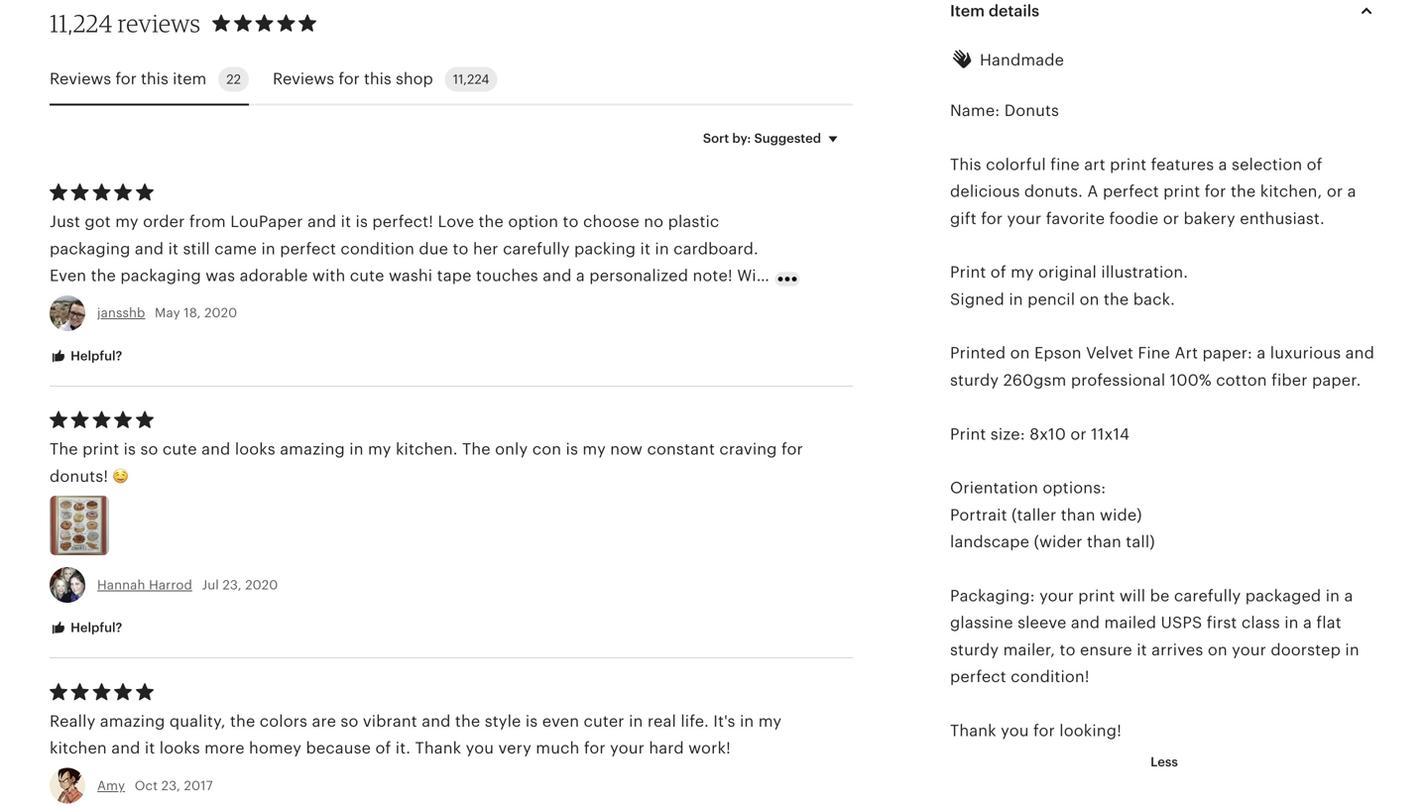 Task type: describe. For each thing, give the bounding box(es) containing it.
0 horizontal spatial order
[[143, 213, 185, 231]]

it up condition
[[341, 213, 351, 231]]

(taller
[[1012, 506, 1057, 524]]

a
[[1087, 183, 1098, 200]]

jansshb
[[97, 306, 145, 321]]

professional
[[1071, 371, 1166, 389]]

printed on epson velvet fine art paper: a luxurious and sturdy 260gsm professional 100% cotton fiber paper.
[[950, 344, 1374, 389]]

sort by: suggested
[[703, 131, 821, 146]]

luxurious
[[1270, 344, 1341, 362]]

of inside this colorful fine art print features a selection of delicious donuts. a perfect print for the kitchen, or a gift for your favorite foodie or bakery enthusiast.
[[1307, 156, 1323, 173]]

the print is so cute and looks amazing in my kitchen. the only con is my now constant craving for donuts! 🤤
[[50, 441, 803, 485]]

carefully inside "just got my order from loupaper and it is perfect! love the option to choose no plastic packaging and it still came in perfect condition due to her carefully packing it in cardboard. even the packaging was adorable with cute washi tape touches and a personalized note! will definitely keep an eye on this shop to order more in the future!!"
[[503, 240, 570, 258]]

quality,
[[169, 713, 226, 730]]

8x10
[[1030, 425, 1066, 443]]

sturdy inside printed on epson velvet fine art paper: a luxurious and sturdy 260gsm professional 100% cotton fiber paper.
[[950, 371, 999, 389]]

so inside the print is so cute and looks amazing in my kitchen. the only con is my now constant craving for donuts! 🤤
[[140, 441, 158, 458]]

22
[[226, 72, 241, 87]]

note!
[[693, 267, 733, 285]]

only
[[495, 441, 528, 458]]

print size: 8x10 or 11x14
[[950, 425, 1130, 443]]

0 vertical spatial than
[[1061, 506, 1095, 524]]

perfect inside this colorful fine art print features a selection of delicious donuts. a perfect print for the kitchen, or a gift for your favorite foodie or bakery enthusiast.
[[1103, 183, 1159, 200]]

shop inside "just got my order from loupaper and it is perfect! love the option to choose no plastic packaging and it still came in perfect condition due to her carefully packing it in cardboard. even the packaging was adorable with cute washi tape touches and a personalized note! will definitely keep an eye on this shop to order more in the future!!"
[[279, 294, 318, 312]]

sort
[[703, 131, 729, 146]]

is inside "just got my order from loupaper and it is perfect! love the option to choose no plastic packaging and it still came in perfect condition due to her carefully packing it in cardboard. even the packaging was adorable with cute washi tape touches and a personalized note! will definitely keep an eye on this shop to order more in the future!!"
[[356, 213, 368, 231]]

my inside print of my original illustration. signed in pencil on the back.
[[1011, 263, 1034, 281]]

1 vertical spatial than
[[1087, 533, 1122, 551]]

velvet
[[1086, 344, 1134, 362]]

my inside really amazing quality, the colors are so vibrant and the style is even cuter in real life. it's in my kitchen and it looks more homey because of it. thank you very much for your hard work!
[[758, 713, 782, 730]]

size:
[[991, 425, 1025, 443]]

a inside printed on epson velvet fine art paper: a luxurious and sturdy 260gsm professional 100% cotton fiber paper.
[[1257, 344, 1266, 362]]

your up sleeve
[[1039, 587, 1074, 605]]

gift
[[950, 210, 977, 227]]

condition
[[341, 240, 415, 258]]

from
[[189, 213, 226, 231]]

2 the from the left
[[462, 441, 491, 458]]

and inside the print is so cute and looks amazing in my kitchen. the only con is my now constant craving for donuts! 🤤
[[201, 441, 231, 458]]

wide)
[[1100, 506, 1142, 524]]

🤤
[[113, 468, 129, 485]]

my left now
[[583, 441, 606, 458]]

0 horizontal spatial 2020
[[204, 306, 237, 321]]

of inside really amazing quality, the colors are so vibrant and the style is even cuter in real life. it's in my kitchen and it looks more homey because of it. thank you very much for your hard work!
[[375, 740, 391, 757]]

a inside "just got my order from loupaper and it is perfect! love the option to choose no plastic packaging and it still came in perfect condition due to her carefully packing it in cardboard. even the packaging was adorable with cute washi tape touches and a personalized note! will definitely keep an eye on this shop to order more in the future!!"
[[576, 267, 585, 285]]

much
[[536, 740, 580, 757]]

1 horizontal spatial or
[[1163, 210, 1179, 227]]

1 horizontal spatial you
[[1001, 722, 1029, 740]]

no
[[644, 213, 664, 231]]

donuts!
[[50, 468, 108, 485]]

colorful
[[986, 156, 1046, 173]]

amazing inside the print is so cute and looks amazing in my kitchen. the only con is my now constant craving for donuts! 🤤
[[280, 441, 345, 458]]

features
[[1151, 156, 1214, 173]]

handmade
[[980, 51, 1064, 69]]

sleeve
[[1018, 614, 1067, 632]]

pencil
[[1028, 290, 1075, 308]]

your inside this colorful fine art print features a selection of delicious donuts. a perfect print for the kitchen, or a gift for your favorite foodie or bakery enthusiast.
[[1007, 210, 1042, 227]]

your inside really amazing quality, the colors are so vibrant and the style is even cuter in real life. it's in my kitchen and it looks more homey because of it. thank you very much for your hard work!
[[610, 740, 645, 757]]

in right it's
[[740, 713, 754, 730]]

kitchen,
[[1260, 183, 1322, 200]]

even
[[50, 267, 86, 285]]

an
[[168, 294, 187, 312]]

this for item
[[141, 70, 168, 88]]

will
[[737, 267, 765, 285]]

for inside really amazing quality, the colors are so vibrant and the style is even cuter in real life. it's in my kitchen and it looks more homey because of it. thank you very much for your hard work!
[[584, 740, 606, 757]]

11,224 reviews
[[50, 8, 200, 38]]

you inside really amazing quality, the colors are so vibrant and the style is even cuter in real life. it's in my kitchen and it looks more homey because of it. thank you very much for your hard work!
[[466, 740, 494, 757]]

condition!
[[1011, 668, 1090, 686]]

illustration.
[[1101, 263, 1188, 281]]

in down no
[[655, 240, 669, 258]]

item
[[173, 70, 207, 88]]

choose
[[583, 213, 640, 231]]

this colorful fine art print features a selection of delicious donuts. a perfect print for the kitchen, or a gift for your favorite foodie or bakery enthusiast.
[[950, 156, 1356, 227]]

of inside print of my original illustration. signed in pencil on the back.
[[991, 263, 1006, 281]]

1 the from the left
[[50, 441, 78, 458]]

name: donuts
[[950, 102, 1059, 119]]

more inside really amazing quality, the colors are so vibrant and the style is even cuter in real life. it's in my kitchen and it looks more homey because of it. thank you very much for your hard work!
[[204, 740, 245, 757]]

it up personalized
[[640, 240, 651, 258]]

was
[[206, 267, 235, 285]]

item details
[[950, 2, 1039, 20]]

it inside packaging: your print will be carefully packaged in a glassine sleeve and mailed usps first class in a flat sturdy mailer, to ensure it arrives on your doorstep in perfect condition!
[[1137, 641, 1147, 659]]

in down packaged
[[1285, 614, 1299, 632]]

reviews for reviews for this item
[[50, 70, 111, 88]]

1 vertical spatial packaging
[[120, 267, 201, 285]]

plastic
[[668, 213, 719, 231]]

mailer,
[[1003, 641, 1055, 659]]

kitchen
[[50, 740, 107, 757]]

the inside print of my original illustration. signed in pencil on the back.
[[1104, 290, 1129, 308]]

with
[[312, 267, 345, 285]]

11,224 for 11,224
[[453, 72, 489, 87]]

2 vertical spatial or
[[1070, 425, 1087, 443]]

the inside this colorful fine art print features a selection of delicious donuts. a perfect print for the kitchen, or a gift for your favorite foodie or bakery enthusiast.
[[1231, 183, 1256, 200]]

favorite
[[1046, 210, 1105, 227]]

really amazing quality, the colors are so vibrant and the style is even cuter in real life. it's in my kitchen and it looks more homey because of it. thank you very much for your hard work!
[[50, 713, 782, 757]]

looks inside the print is so cute and looks amazing in my kitchen. the only con is my now constant craving for donuts! 🤤
[[235, 441, 275, 458]]

jansshb may 18, 2020
[[97, 306, 237, 321]]

cardboard.
[[674, 240, 759, 258]]

print inside packaging: your print will be carefully packaged in a glassine sleeve and mailed usps first class in a flat sturdy mailer, to ensure it arrives on your doorstep in perfect condition!
[[1078, 587, 1115, 605]]

cuter
[[584, 713, 624, 730]]

are
[[312, 713, 336, 730]]

life.
[[681, 713, 709, 730]]

to right option
[[563, 213, 579, 231]]

still
[[183, 240, 210, 258]]

item
[[950, 2, 985, 20]]

original
[[1038, 263, 1097, 281]]

option
[[508, 213, 558, 231]]

(wider
[[1034, 533, 1083, 551]]

ensure
[[1080, 641, 1132, 659]]

is inside really amazing quality, the colors are so vibrant and the style is even cuter in real life. it's in my kitchen and it looks more homey because of it. thank you very much for your hard work!
[[525, 713, 538, 730]]

hannah harrod link
[[97, 578, 192, 593]]

colors
[[260, 713, 308, 730]]

homey
[[249, 740, 302, 757]]

be
[[1150, 587, 1170, 605]]

due
[[419, 240, 448, 258]]

by:
[[732, 131, 751, 146]]

and inside printed on epson velvet fine art paper: a luxurious and sturdy 260gsm professional 100% cotton fiber paper.
[[1345, 344, 1374, 362]]

sturdy inside packaging: your print will be carefully packaged in a glassine sleeve and mailed usps first class in a flat sturdy mailer, to ensure it arrives on your doorstep in perfect condition!
[[950, 641, 999, 659]]

to inside packaging: your print will be carefully packaged in a glassine sleeve and mailed usps first class in a flat sturdy mailer, to ensure it arrives on your doorstep in perfect condition!
[[1060, 641, 1076, 659]]

in down tape
[[433, 294, 447, 312]]

looking!
[[1059, 722, 1122, 740]]

1 horizontal spatial thank
[[950, 722, 996, 740]]

foodie
[[1109, 210, 1159, 227]]

18,
[[184, 306, 201, 321]]

mailed
[[1104, 614, 1157, 632]]

1 helpful? from the top
[[67, 348, 122, 363]]

selection
[[1232, 156, 1302, 173]]

a right packaged
[[1344, 587, 1353, 605]]

got
[[85, 213, 111, 231]]

future!!
[[481, 294, 538, 312]]

1 horizontal spatial 23,
[[223, 578, 242, 593]]

style
[[485, 713, 521, 730]]

packaging:
[[950, 587, 1035, 605]]



Task type: locate. For each thing, give the bounding box(es) containing it.
1 horizontal spatial 11,224
[[453, 72, 489, 87]]

0 horizontal spatial 11,224
[[50, 8, 113, 38]]

your down cuter
[[610, 740, 645, 757]]

0 vertical spatial looks
[[235, 441, 275, 458]]

0 vertical spatial shop
[[396, 70, 433, 88]]

it left still
[[168, 240, 179, 258]]

print of my original illustration. signed in pencil on the back.
[[950, 263, 1188, 308]]

first
[[1207, 614, 1237, 632]]

1 horizontal spatial of
[[991, 263, 1006, 281]]

1 horizontal spatial looks
[[235, 441, 275, 458]]

thank inside really amazing quality, the colors are so vibrant and the style is even cuter in real life. it's in my kitchen and it looks more homey because of it. thank you very much for your hard work!
[[415, 740, 461, 757]]

may
[[155, 306, 180, 321]]

the
[[1231, 183, 1256, 200], [479, 213, 504, 231], [91, 267, 116, 285], [1104, 290, 1129, 308], [452, 294, 477, 312], [230, 713, 255, 730], [455, 713, 480, 730]]

order up still
[[143, 213, 185, 231]]

2017
[[184, 778, 213, 793]]

on down original
[[1080, 290, 1099, 308]]

perfect up with
[[280, 240, 336, 258]]

very
[[498, 740, 531, 757]]

0 horizontal spatial 23,
[[161, 778, 180, 793]]

on inside packaging: your print will be carefully packaged in a glassine sleeve and mailed usps first class in a flat sturdy mailer, to ensure it arrives on your doorstep in perfect condition!
[[1208, 641, 1228, 659]]

hannah
[[97, 578, 145, 593]]

loupaper
[[230, 213, 303, 231]]

the up her
[[479, 213, 504, 231]]

vibrant
[[363, 713, 417, 730]]

flat
[[1316, 614, 1342, 632]]

your down "donuts."
[[1007, 210, 1042, 227]]

2 horizontal spatial perfect
[[1103, 183, 1159, 200]]

on
[[1080, 290, 1099, 308], [223, 294, 243, 312], [1010, 344, 1030, 362], [1208, 641, 1228, 659]]

packing
[[574, 240, 636, 258]]

of up kitchen,
[[1307, 156, 1323, 173]]

even
[[542, 713, 579, 730]]

usps
[[1161, 614, 1202, 632]]

perfect
[[1103, 183, 1159, 200], [280, 240, 336, 258], [950, 668, 1006, 686]]

you left very
[[466, 740, 494, 757]]

bakery
[[1184, 210, 1236, 227]]

cotton
[[1216, 371, 1267, 389]]

1 horizontal spatial so
[[341, 713, 358, 730]]

23, right jul
[[223, 578, 242, 593]]

a up cotton
[[1257, 344, 1266, 362]]

in right doorstep
[[1345, 641, 1359, 659]]

0 vertical spatial print
[[950, 263, 986, 281]]

1 vertical spatial looks
[[159, 740, 200, 757]]

print up 🤤
[[82, 441, 119, 458]]

it down mailed
[[1137, 641, 1147, 659]]

and
[[307, 213, 336, 231], [135, 240, 164, 258], [543, 267, 572, 285], [1345, 344, 1374, 362], [201, 441, 231, 458], [1071, 614, 1100, 632], [422, 713, 451, 730], [111, 740, 140, 757]]

print inside print of my original illustration. signed in pencil on the back.
[[950, 263, 986, 281]]

0 vertical spatial or
[[1327, 183, 1343, 200]]

oct
[[135, 778, 158, 793]]

print up signed
[[950, 263, 986, 281]]

1 vertical spatial or
[[1163, 210, 1179, 227]]

0 vertical spatial 23,
[[223, 578, 242, 593]]

this inside "just got my order from loupaper and it is perfect! love the option to choose no plastic packaging and it still came in perfect condition due to her carefully packing it in cardboard. even the packaging was adorable with cute washi tape touches and a personalized note! will definitely keep an eye on this shop to order more in the future!!"
[[247, 294, 275, 312]]

print left will
[[1078, 587, 1115, 605]]

packaging down got
[[50, 240, 130, 258]]

2 print from the top
[[950, 425, 986, 443]]

constant
[[647, 441, 715, 458]]

the left only
[[462, 441, 491, 458]]

to down with
[[322, 294, 338, 312]]

1 horizontal spatial this
[[247, 294, 275, 312]]

0 vertical spatial packaging
[[50, 240, 130, 258]]

0 vertical spatial more
[[389, 294, 429, 312]]

1 horizontal spatial order
[[342, 294, 384, 312]]

con
[[532, 441, 561, 458]]

2 sturdy from the top
[[950, 641, 999, 659]]

shop
[[396, 70, 433, 88], [279, 294, 318, 312]]

2 helpful? from the top
[[67, 620, 122, 635]]

it
[[341, 213, 351, 231], [168, 240, 179, 258], [640, 240, 651, 258], [1137, 641, 1147, 659], [145, 740, 155, 757]]

on down "first" on the bottom of page
[[1208, 641, 1228, 659]]

perfect inside "just got my order from loupaper and it is perfect! love the option to choose no plastic packaging and it still came in perfect condition due to her carefully packing it in cardboard. even the packaging was adorable with cute washi tape touches and a personalized note! will definitely keep an eye on this shop to order more in the future!!"
[[280, 240, 336, 258]]

and inside packaging: your print will be carefully packaged in a glassine sleeve and mailed usps first class in a flat sturdy mailer, to ensure it arrives on your doorstep in perfect condition!
[[1071, 614, 1100, 632]]

my right got
[[115, 213, 139, 231]]

1 horizontal spatial amazing
[[280, 441, 345, 458]]

helpful? button
[[35, 338, 137, 375], [35, 610, 137, 647]]

helpful? down jansshb
[[67, 348, 122, 363]]

on inside printed on epson velvet fine art paper: a luxurious and sturdy 260gsm professional 100% cotton fiber paper.
[[1010, 344, 1030, 362]]

on up 260gsm
[[1010, 344, 1030, 362]]

0 horizontal spatial cute
[[163, 441, 197, 458]]

less button
[[1136, 744, 1193, 780]]

2 vertical spatial perfect
[[950, 668, 1006, 686]]

portrait
[[950, 506, 1007, 524]]

my up pencil
[[1011, 263, 1034, 281]]

0 horizontal spatial shop
[[279, 294, 318, 312]]

reviews
[[118, 8, 200, 38]]

1 print from the top
[[950, 263, 986, 281]]

1 vertical spatial helpful?
[[67, 620, 122, 635]]

arrives
[[1151, 641, 1203, 659]]

less
[[1151, 755, 1178, 770]]

the down selection
[[1231, 183, 1256, 200]]

your
[[1007, 210, 1042, 227], [1039, 587, 1074, 605], [1232, 641, 1266, 659], [610, 740, 645, 757]]

a right 'features'
[[1218, 156, 1227, 173]]

more inside "just got my order from loupaper and it is perfect! love the option to choose no plastic packaging and it still came in perfect condition due to her carefully packing it in cardboard. even the packaging was adorable with cute washi tape touches and a personalized note! will definitely keep an eye on this shop to order more in the future!!"
[[389, 294, 429, 312]]

0 horizontal spatial perfect
[[280, 240, 336, 258]]

reviews for this shop
[[273, 70, 433, 88]]

fiber
[[1271, 371, 1308, 389]]

cute inside "just got my order from loupaper and it is perfect! love the option to choose no plastic packaging and it still came in perfect condition due to her carefully packing it in cardboard. even the packaging was adorable with cute washi tape touches and a personalized note! will definitely keep an eye on this shop to order more in the future!!"
[[350, 267, 384, 285]]

1 horizontal spatial perfect
[[950, 668, 1006, 686]]

1 vertical spatial so
[[341, 713, 358, 730]]

printed
[[950, 344, 1006, 362]]

1 vertical spatial 2020
[[245, 578, 278, 593]]

to up "condition!"
[[1060, 641, 1076, 659]]

print right the art
[[1110, 156, 1147, 173]]

in down "loupaper"
[[261, 240, 276, 258]]

more down the washi
[[389, 294, 429, 312]]

the left 'colors' at bottom left
[[230, 713, 255, 730]]

in left real
[[629, 713, 643, 730]]

on inside print of my original illustration. signed in pencil on the back.
[[1080, 290, 1099, 308]]

sturdy down printed
[[950, 371, 999, 389]]

1 vertical spatial sturdy
[[950, 641, 999, 659]]

2 horizontal spatial or
[[1327, 183, 1343, 200]]

11x14
[[1091, 425, 1130, 443]]

260gsm
[[1003, 371, 1067, 389]]

than down wide)
[[1087, 533, 1122, 551]]

1 helpful? button from the top
[[35, 338, 137, 375]]

print
[[950, 263, 986, 281], [950, 425, 986, 443]]

options:
[[1043, 479, 1106, 497]]

print
[[1110, 156, 1147, 173], [1163, 183, 1200, 200], [82, 441, 119, 458], [1078, 587, 1115, 605]]

0 horizontal spatial carefully
[[503, 240, 570, 258]]

art
[[1175, 344, 1198, 362]]

1 vertical spatial order
[[342, 294, 384, 312]]

1 vertical spatial cute
[[163, 441, 197, 458]]

perfect inside packaging: your print will be carefully packaged in a glassine sleeve and mailed usps first class in a flat sturdy mailer, to ensure it arrives on your doorstep in perfect condition!
[[950, 668, 1006, 686]]

1 horizontal spatial carefully
[[1174, 587, 1241, 605]]

craving
[[719, 441, 777, 458]]

packaging up keep
[[120, 267, 201, 285]]

my left kitchen. in the left of the page
[[368, 441, 391, 458]]

11,224
[[50, 8, 113, 38], [453, 72, 489, 87]]

2 horizontal spatial of
[[1307, 156, 1323, 173]]

orientation
[[950, 479, 1038, 497]]

1 sturdy from the top
[[950, 371, 999, 389]]

a right kitchen,
[[1347, 183, 1356, 200]]

0 vertical spatial helpful? button
[[35, 338, 137, 375]]

in inside the print is so cute and looks amazing in my kitchen. the only con is my now constant craving for donuts! 🤤
[[349, 441, 364, 458]]

1 vertical spatial 23,
[[161, 778, 180, 793]]

sturdy down glassine on the bottom right of page
[[950, 641, 999, 659]]

1 vertical spatial carefully
[[1174, 587, 1241, 605]]

2 horizontal spatial this
[[364, 70, 392, 88]]

2 vertical spatial of
[[375, 740, 391, 757]]

reviews right "22"
[[273, 70, 334, 88]]

0 vertical spatial so
[[140, 441, 158, 458]]

2 reviews from the left
[[273, 70, 334, 88]]

0 vertical spatial order
[[143, 213, 185, 231]]

donuts.
[[1024, 183, 1083, 200]]

2020
[[204, 306, 237, 321], [245, 578, 278, 593]]

1 vertical spatial helpful? button
[[35, 610, 137, 647]]

helpful? button down hannah
[[35, 610, 137, 647]]

print left size:
[[950, 425, 986, 443]]

0 vertical spatial perfect
[[1103, 183, 1159, 200]]

amazing inside really amazing quality, the colors are so vibrant and the style is even cuter in real life. it's in my kitchen and it looks more homey because of it. thank you very much for your hard work!
[[100, 713, 165, 730]]

perfect up foodie
[[1103, 183, 1159, 200]]

0 vertical spatial amazing
[[280, 441, 345, 458]]

1 vertical spatial more
[[204, 740, 245, 757]]

is right style
[[525, 713, 538, 730]]

this for shop
[[364, 70, 392, 88]]

1 horizontal spatial 2020
[[245, 578, 278, 593]]

is up 🤤
[[124, 441, 136, 458]]

0 horizontal spatial or
[[1070, 425, 1087, 443]]

the left back.
[[1104, 290, 1129, 308]]

amy oct 23, 2017
[[97, 778, 213, 793]]

in up flat
[[1326, 587, 1340, 605]]

0 vertical spatial sturdy
[[950, 371, 999, 389]]

a left flat
[[1303, 614, 1312, 632]]

packaging: your print will be carefully packaged in a glassine sleeve and mailed usps first class in a flat sturdy mailer, to ensure it arrives on your doorstep in perfect condition!
[[950, 587, 1359, 686]]

carefully down option
[[503, 240, 570, 258]]

helpful?
[[67, 348, 122, 363], [67, 620, 122, 635]]

1 horizontal spatial the
[[462, 441, 491, 458]]

reviews for this item
[[50, 70, 207, 88]]

1 vertical spatial of
[[991, 263, 1006, 281]]

epson
[[1034, 344, 1082, 362]]

0 vertical spatial 11,224
[[50, 8, 113, 38]]

it up the oct
[[145, 740, 155, 757]]

paper.
[[1312, 371, 1361, 389]]

to
[[563, 213, 579, 231], [453, 240, 469, 258], [322, 294, 338, 312], [1060, 641, 1076, 659]]

amy link
[[97, 778, 125, 793]]

1 vertical spatial perfect
[[280, 240, 336, 258]]

1 vertical spatial 11,224
[[453, 72, 489, 87]]

class
[[1241, 614, 1280, 632]]

the up donuts!
[[50, 441, 78, 458]]

reviews for reviews for this shop
[[273, 70, 334, 88]]

or right 8x10
[[1070, 425, 1087, 443]]

it.
[[395, 740, 411, 757]]

carefully inside packaging: your print will be carefully packaged in a glassine sleeve and mailed usps first class in a flat sturdy mailer, to ensure it arrives on your doorstep in perfect condition!
[[1174, 587, 1241, 605]]

the
[[50, 441, 78, 458], [462, 441, 491, 458]]

2 helpful? button from the top
[[35, 610, 137, 647]]

the down tape
[[452, 294, 477, 312]]

just got my order from loupaper and it is perfect! love the option to choose no plastic packaging and it still came in perfect condition due to her carefully packing it in cardboard. even the packaging was adorable with cute washi tape touches and a personalized note! will definitely keep an eye on this shop to order more in the future!!
[[50, 213, 765, 312]]

1 horizontal spatial reviews
[[273, 70, 334, 88]]

the left style
[[455, 713, 480, 730]]

or right kitchen,
[[1327, 183, 1343, 200]]

0 horizontal spatial this
[[141, 70, 168, 88]]

view details of this review photo by hannah harrod image
[[50, 496, 109, 555]]

jul
[[202, 578, 219, 593]]

of left it.
[[375, 740, 391, 757]]

for inside the print is so cute and looks amazing in my kitchen. the only con is my now constant craving for donuts! 🤤
[[781, 441, 803, 458]]

on right eye
[[223, 294, 243, 312]]

because
[[306, 740, 371, 757]]

0 horizontal spatial more
[[204, 740, 245, 757]]

her
[[473, 240, 499, 258]]

0 horizontal spatial thank
[[415, 740, 461, 757]]

it inside really amazing quality, the colors are so vibrant and the style is even cuter in real life. it's in my kitchen and it looks more homey because of it. thank you very much for your hard work!
[[145, 740, 155, 757]]

order down with
[[342, 294, 384, 312]]

reviews down 11,224 reviews
[[50, 70, 111, 88]]

your down class
[[1232, 641, 1266, 659]]

details
[[989, 2, 1039, 20]]

11,224 for 11,224 reviews
[[50, 8, 113, 38]]

you
[[1001, 722, 1029, 740], [466, 740, 494, 757]]

tab list
[[50, 55, 853, 105]]

for
[[115, 70, 137, 88], [339, 70, 360, 88], [1205, 183, 1226, 200], [981, 210, 1003, 227], [781, 441, 803, 458], [1033, 722, 1055, 740], [584, 740, 606, 757]]

you down "condition!"
[[1001, 722, 1029, 740]]

print inside the print is so cute and looks amazing in my kitchen. the only con is my now constant craving for donuts! 🤤
[[82, 441, 119, 458]]

1 horizontal spatial shop
[[396, 70, 433, 88]]

cute
[[350, 267, 384, 285], [163, 441, 197, 458]]

print for print size: 8x10 or 11x14
[[950, 425, 986, 443]]

1 horizontal spatial cute
[[350, 267, 384, 285]]

to left her
[[453, 240, 469, 258]]

0 horizontal spatial the
[[50, 441, 78, 458]]

so inside really amazing quality, the colors are so vibrant and the style is even cuter in real life. it's in my kitchen and it looks more homey because of it. thank you very much for your hard work!
[[341, 713, 358, 730]]

2020 right jul
[[245, 578, 278, 593]]

or right foodie
[[1163, 210, 1179, 227]]

0 horizontal spatial amazing
[[100, 713, 165, 730]]

on inside "just got my order from loupaper and it is perfect! love the option to choose no plastic packaging and it still came in perfect condition due to her carefully packing it in cardboard. even the packaging was adorable with cute washi tape touches and a personalized note! will definitely keep an eye on this shop to order more in the future!!"
[[223, 294, 243, 312]]

a
[[1218, 156, 1227, 173], [1347, 183, 1356, 200], [576, 267, 585, 285], [1257, 344, 1266, 362], [1344, 587, 1353, 605], [1303, 614, 1312, 632]]

delicious
[[950, 183, 1020, 200]]

cute inside the print is so cute and looks amazing in my kitchen. the only con is my now constant craving for donuts! 🤤
[[163, 441, 197, 458]]

print down 'features'
[[1163, 183, 1200, 200]]

looks inside really amazing quality, the colors are so vibrant and the style is even cuter in real life. it's in my kitchen and it looks more homey because of it. thank you very much for your hard work!
[[159, 740, 200, 757]]

the up definitely
[[91, 267, 116, 285]]

keep
[[127, 294, 164, 312]]

tall)
[[1126, 533, 1155, 551]]

more
[[389, 294, 429, 312], [204, 740, 245, 757]]

paper:
[[1202, 344, 1253, 362]]

helpful? button down definitely
[[35, 338, 137, 375]]

in left pencil
[[1009, 290, 1023, 308]]

0 vertical spatial 2020
[[204, 306, 237, 321]]

1 horizontal spatial more
[[389, 294, 429, 312]]

work!
[[688, 740, 731, 757]]

print for print of my original illustration. signed in pencil on the back.
[[950, 263, 986, 281]]

0 vertical spatial of
[[1307, 156, 1323, 173]]

1 reviews from the left
[[50, 70, 111, 88]]

touches
[[476, 267, 538, 285]]

tab list containing reviews for this item
[[50, 55, 853, 105]]

perfect down glassine on the bottom right of page
[[950, 668, 1006, 686]]

this
[[141, 70, 168, 88], [364, 70, 392, 88], [247, 294, 275, 312]]

0 horizontal spatial of
[[375, 740, 391, 757]]

0 vertical spatial helpful?
[[67, 348, 122, 363]]

23, right the oct
[[161, 778, 180, 793]]

0 horizontal spatial so
[[140, 441, 158, 458]]

more down quality,
[[204, 740, 245, 757]]

definitely
[[50, 294, 122, 312]]

my inside "just got my order from loupaper and it is perfect! love the option to choose no plastic packaging and it still came in perfect condition due to her carefully packing it in cardboard. even the packaging was adorable with cute washi tape touches and a personalized note! will definitely keep an eye on this shop to order more in the future!!"
[[115, 213, 139, 231]]

my right it's
[[758, 713, 782, 730]]

1 vertical spatial print
[[950, 425, 986, 443]]

0 horizontal spatial looks
[[159, 740, 200, 757]]

1 vertical spatial shop
[[279, 294, 318, 312]]

is right "con"
[[566, 441, 578, 458]]

0 horizontal spatial you
[[466, 740, 494, 757]]

2020 right 18,
[[204, 306, 237, 321]]

0 vertical spatial cute
[[350, 267, 384, 285]]

0 horizontal spatial reviews
[[50, 70, 111, 88]]

in left kitchen. in the left of the page
[[349, 441, 364, 458]]

is up condition
[[356, 213, 368, 231]]

1 vertical spatial amazing
[[100, 713, 165, 730]]

enthusiast.
[[1240, 210, 1325, 227]]

came
[[214, 240, 257, 258]]

carefully up "first" on the bottom of page
[[1174, 587, 1241, 605]]

will
[[1120, 587, 1146, 605]]

of up signed
[[991, 263, 1006, 281]]

sort by: suggested button
[[688, 117, 860, 159]]

0 vertical spatial carefully
[[503, 240, 570, 258]]

helpful? down hannah
[[67, 620, 122, 635]]

than down options:
[[1061, 506, 1095, 524]]

in inside print of my original illustration. signed in pencil on the back.
[[1009, 290, 1023, 308]]

a down packing
[[576, 267, 585, 285]]

thank you for looking!
[[950, 722, 1122, 740]]



Task type: vqa. For each thing, say whether or not it's contained in the screenshot.
'22.75'
no



